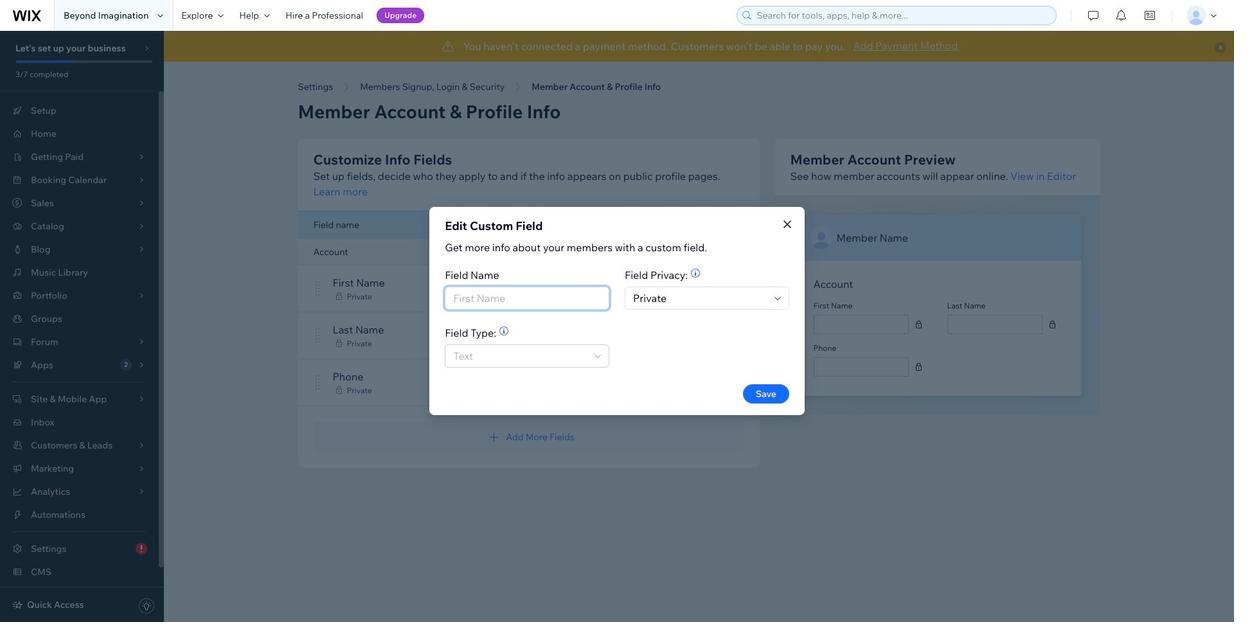 Task type: locate. For each thing, give the bounding box(es) containing it.
-Select Type- field
[[450, 345, 591, 367]]

None text field
[[818, 316, 905, 334]]

None field
[[629, 287, 771, 309]]

alert
[[164, 31, 1235, 62]]

E.g. Birth Date field
[[450, 287, 605, 309]]

None text field
[[952, 316, 1038, 334], [818, 358, 905, 376], [952, 316, 1038, 334], [818, 358, 905, 376]]



Task type: vqa. For each thing, say whether or not it's contained in the screenshot.
the Search for tools, apps, help & more... "field"
yes



Task type: describe. For each thing, give the bounding box(es) containing it.
Search for tools, apps, help & more... field
[[753, 6, 1053, 24]]

sidebar element
[[0, 31, 164, 622]]



